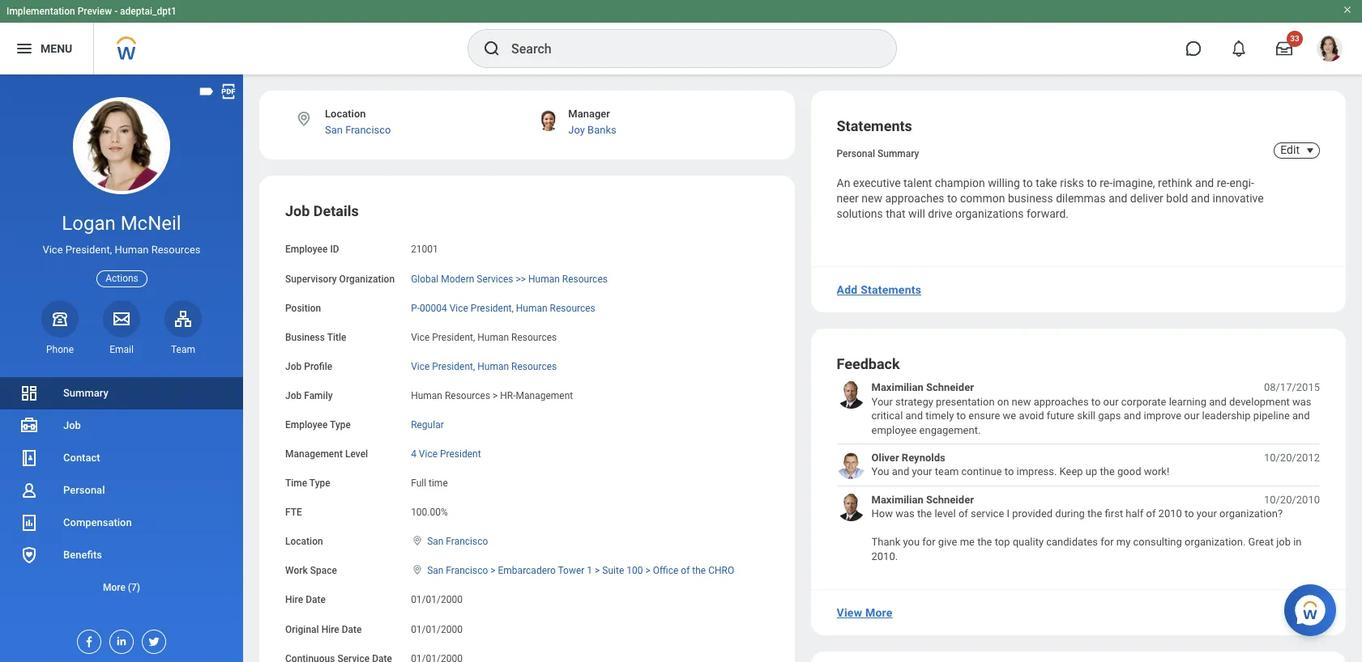 Task type: vqa. For each thing, say whether or not it's contained in the screenshot.


Task type: locate. For each thing, give the bounding box(es) containing it.
learning
[[1169, 396, 1207, 408]]

approaches up future
[[1034, 396, 1089, 408]]

employee for employee type
[[285, 420, 328, 431]]

1 vertical spatial your
[[1197, 508, 1217, 520]]

maximilian up how
[[871, 494, 924, 506]]

1 vertical spatial approaches
[[1034, 396, 1089, 408]]

2 vertical spatial vice president, human resources
[[411, 361, 557, 373]]

logan mcneil
[[62, 212, 181, 235]]

0 horizontal spatial of
[[681, 566, 690, 577]]

san francisco > embarcadero tower 1 > suite 100 > office of the chro
[[427, 566, 734, 577]]

approaches up will
[[885, 192, 944, 205]]

employee's photo (maximilian schneider) image
[[837, 381, 865, 409], [837, 493, 865, 522]]

0 vertical spatial more
[[103, 583, 125, 594]]

fte
[[285, 507, 302, 519]]

0 horizontal spatial san francisco link
[[325, 124, 391, 136]]

0 horizontal spatial summary
[[63, 387, 108, 399]]

summary image
[[19, 384, 39, 404]]

mail image
[[112, 309, 131, 329]]

more
[[103, 583, 125, 594], [865, 607, 893, 620]]

global modern services >> human resources
[[411, 274, 608, 285]]

1 vertical spatial san francisco link
[[427, 533, 488, 548]]

for right you
[[922, 537, 936, 549]]

0 vertical spatial location
[[325, 108, 366, 120]]

1 maximilian schneider link from the top
[[871, 381, 974, 395]]

schneider up level
[[926, 494, 974, 506]]

0 vertical spatial francisco
[[345, 124, 391, 136]]

1 employee's photo (maximilian schneider) image from the top
[[837, 381, 865, 409]]

summary link
[[0, 378, 243, 410]]

close environment banner image
[[1343, 5, 1352, 15]]

1 vertical spatial employee
[[285, 420, 328, 431]]

1 vertical spatial location image
[[411, 536, 424, 547]]

give
[[938, 537, 957, 549]]

rethink
[[1158, 177, 1192, 190]]

vice inside navigation pane region
[[42, 244, 63, 256]]

continuous service date element
[[411, 644, 463, 663]]

fte element
[[411, 498, 448, 520]]

1 vertical spatial san
[[427, 537, 444, 548]]

job image
[[19, 416, 39, 436]]

personal inside personal summary element
[[837, 148, 875, 160]]

01/01/2000 up original hire date element
[[411, 595, 463, 606]]

0 vertical spatial date
[[306, 595, 326, 606]]

vice president, human resources
[[42, 244, 201, 256], [411, 332, 557, 343], [411, 361, 557, 373]]

2 vertical spatial san
[[427, 566, 444, 577]]

0 horizontal spatial new
[[862, 192, 882, 205]]

the left chro
[[692, 566, 706, 577]]

human up vice president, human resources link
[[477, 332, 509, 343]]

type up the management level
[[330, 420, 351, 431]]

1 vertical spatial management
[[285, 449, 343, 460]]

adeptai_dpt1
[[120, 6, 177, 17]]

team
[[935, 466, 959, 478]]

2 maximilian schneider from the top
[[871, 494, 974, 506]]

service
[[971, 508, 1004, 520]]

0 vertical spatial employee
[[285, 244, 328, 256]]

candidates
[[1046, 537, 1098, 549]]

of
[[958, 508, 968, 520], [1146, 508, 1156, 520], [681, 566, 690, 577]]

your up organization.
[[1197, 508, 1217, 520]]

up
[[1086, 466, 1097, 478]]

to up the dilemmas
[[1087, 177, 1097, 190]]

management down employee type
[[285, 449, 343, 460]]

first
[[1105, 508, 1123, 520]]

1 vertical spatial schneider
[[926, 494, 974, 506]]

summary up job link
[[63, 387, 108, 399]]

2 vertical spatial francisco
[[446, 566, 488, 577]]

regular
[[411, 420, 444, 431]]

maximilian schneider link for was
[[871, 493, 974, 508]]

of right level
[[958, 508, 968, 520]]

1 maximilian from the top
[[871, 382, 924, 394]]

francisco for san francisco
[[446, 537, 488, 548]]

1 horizontal spatial personal
[[837, 148, 875, 160]]

was inside your strategy presentation on new approaches to our corporate learning and development was critical and timely to ensure we avoid future skill gaps and improve our leadership pipeline and employee engagement.
[[1292, 396, 1312, 408]]

employee left id
[[285, 244, 328, 256]]

2 maximilian from the top
[[871, 494, 924, 506]]

2 re- from the left
[[1217, 177, 1230, 190]]

business title element
[[411, 322, 557, 344]]

> left hr-
[[493, 390, 498, 402]]

1 horizontal spatial list
[[837, 381, 1320, 564]]

our up gaps in the bottom of the page
[[1103, 396, 1119, 408]]

team link
[[164, 300, 202, 356]]

resources down mcneil
[[151, 244, 201, 256]]

more right view
[[865, 607, 893, 620]]

pipeline
[[1253, 410, 1290, 422]]

vice inside "link"
[[419, 449, 438, 460]]

location image
[[295, 110, 313, 128], [411, 536, 424, 547]]

0 vertical spatial san francisco link
[[325, 124, 391, 136]]

1 vertical spatial statements
[[861, 284, 921, 297]]

0 horizontal spatial personal
[[63, 485, 105, 497]]

1 maximilian schneider from the top
[[871, 382, 974, 394]]

phone logan mcneil element
[[41, 343, 79, 356]]

approaches inside your strategy presentation on new approaches to our corporate learning and development was critical and timely to ensure we avoid future skill gaps and improve our leadership pipeline and employee engagement.
[[1034, 396, 1089, 408]]

quality
[[1013, 537, 1044, 549]]

0 horizontal spatial for
[[922, 537, 936, 549]]

schneider up presentation
[[926, 382, 974, 394]]

good
[[1117, 466, 1141, 478]]

vice down p-
[[411, 332, 430, 343]]

1 horizontal spatial location
[[325, 108, 366, 120]]

benefits link
[[0, 540, 243, 572]]

location
[[325, 108, 366, 120], [285, 537, 323, 548]]

0 vertical spatial maximilian
[[871, 382, 924, 394]]

francisco inside location san francisco
[[345, 124, 391, 136]]

01/01/2000 for hire date
[[411, 595, 463, 606]]

employee
[[285, 244, 328, 256], [285, 420, 328, 431]]

the inside san francisco > embarcadero tower 1 > suite 100 > office of the chro link
[[692, 566, 706, 577]]

1 horizontal spatial for
[[1101, 537, 1114, 549]]

1 vertical spatial was
[[895, 508, 915, 520]]

compensation image
[[19, 514, 39, 533]]

0 horizontal spatial your
[[912, 466, 932, 478]]

employee's photo (oliver reynolds) image
[[837, 451, 865, 480]]

personal up an on the top of the page
[[837, 148, 875, 160]]

linkedin image
[[110, 631, 128, 648]]

the
[[1100, 466, 1115, 478], [917, 508, 932, 520], [1087, 508, 1102, 520], [977, 537, 992, 549], [692, 566, 706, 577]]

location image up location icon
[[411, 536, 424, 547]]

> inside job family element
[[493, 390, 498, 402]]

more (7) button
[[0, 572, 243, 604]]

vice right 4
[[419, 449, 438, 460]]

1 vertical spatial summary
[[63, 387, 108, 399]]

approaches inside an executive talent champion willing to take risks to re-imagine, rethink and re-engi neer new approaches to common business dilemmas and deliver bold and innovative solutions that will drive organizations forward.
[[885, 192, 944, 205]]

date down work space
[[306, 595, 326, 606]]

job inside list
[[63, 420, 81, 432]]

date right original
[[342, 624, 362, 636]]

1 vertical spatial personal
[[63, 485, 105, 497]]

san francisco link
[[325, 124, 391, 136], [427, 533, 488, 548]]

1 horizontal spatial your
[[1197, 508, 1217, 520]]

2 schneider from the top
[[926, 494, 974, 506]]

2 01/01/2000 from the top
[[411, 624, 463, 636]]

0 horizontal spatial more
[[103, 583, 125, 594]]

vice president, human resources down logan mcneil
[[42, 244, 201, 256]]

0 vertical spatial was
[[1292, 396, 1312, 408]]

regular link
[[411, 416, 444, 431]]

modern
[[441, 274, 474, 285]]

to right 2010
[[1185, 508, 1194, 520]]

list containing summary
[[0, 378, 243, 604]]

management inside job family element
[[516, 390, 573, 402]]

vice
[[42, 244, 63, 256], [449, 303, 468, 314], [411, 332, 430, 343], [411, 361, 430, 373], [419, 449, 438, 460]]

0 horizontal spatial was
[[895, 508, 915, 520]]

summary up talent
[[878, 148, 919, 160]]

0 vertical spatial personal
[[837, 148, 875, 160]]

work
[[285, 566, 308, 577]]

p-
[[411, 303, 420, 314]]

maximilian up your
[[871, 382, 924, 394]]

new inside an executive talent champion willing to take risks to re-imagine, rethink and re-engi neer new approaches to common business dilemmas and deliver bold and innovative solutions that will drive organizations forward.
[[862, 192, 882, 205]]

profile logan mcneil image
[[1317, 36, 1343, 65]]

1 vertical spatial date
[[342, 624, 362, 636]]

re- up the dilemmas
[[1100, 177, 1113, 190]]

human down logan mcneil
[[115, 244, 149, 256]]

2 maximilian schneider link from the top
[[871, 493, 974, 508]]

personal link
[[0, 475, 243, 507]]

corporate
[[1121, 396, 1166, 408]]

0 vertical spatial summary
[[878, 148, 919, 160]]

p-00004 vice president, human resources link
[[411, 300, 595, 314]]

management down vice president, human resources link
[[516, 390, 573, 402]]

my
[[1116, 537, 1131, 549]]

implementation preview -   adeptai_dpt1
[[6, 6, 177, 17]]

maximilian
[[871, 382, 924, 394], [871, 494, 924, 506]]

1 vertical spatial our
[[1184, 410, 1199, 422]]

vice president, human resources up vice president, human resources link
[[411, 332, 557, 343]]

maximilian schneider link up level
[[871, 493, 974, 508]]

maximilian for was
[[871, 494, 924, 506]]

re- up innovative
[[1217, 177, 1230, 190]]

0 horizontal spatial location
[[285, 537, 323, 548]]

1 vertical spatial location
[[285, 537, 323, 548]]

1 vertical spatial maximilian schneider
[[871, 494, 974, 506]]

01/01/2000 up continuous service date 'element' at the left of the page
[[411, 624, 463, 636]]

1 for from the left
[[922, 537, 936, 549]]

view team image
[[173, 309, 193, 329]]

was
[[1292, 396, 1312, 408], [895, 508, 915, 520]]

1 vertical spatial employee's photo (maximilian schneider) image
[[837, 493, 865, 522]]

0 vertical spatial san
[[325, 124, 343, 136]]

0 vertical spatial hire
[[285, 595, 303, 606]]

list containing maximilian schneider
[[837, 381, 1320, 564]]

hire date element
[[411, 585, 463, 607]]

location for location
[[285, 537, 323, 548]]

2 employee from the top
[[285, 420, 328, 431]]

1 employee from the top
[[285, 244, 328, 256]]

resources down global modern services >> human resources
[[550, 303, 595, 314]]

services
[[477, 274, 513, 285]]

resources down vice president, human resources link
[[445, 390, 490, 402]]

your down reynolds
[[912, 466, 932, 478]]

job details group
[[285, 202, 769, 663]]

1 horizontal spatial more
[[865, 607, 893, 620]]

the left first
[[1087, 508, 1102, 520]]

0 vertical spatial management
[[516, 390, 573, 402]]

0 vertical spatial 01/01/2000
[[411, 595, 463, 606]]

1 re- from the left
[[1100, 177, 1113, 190]]

type right time
[[309, 478, 330, 490]]

1 vertical spatial type
[[309, 478, 330, 490]]

21001
[[411, 244, 438, 256]]

add
[[837, 284, 858, 297]]

0 horizontal spatial location image
[[295, 110, 313, 128]]

and down oliver reynolds link
[[892, 466, 909, 478]]

management level
[[285, 449, 368, 460]]

and down corporate
[[1124, 410, 1141, 422]]

33
[[1290, 34, 1299, 43]]

the right the me
[[977, 537, 992, 549]]

justify image
[[15, 39, 34, 58]]

0 horizontal spatial list
[[0, 378, 243, 604]]

innovative
[[1213, 192, 1264, 205]]

0 vertical spatial approaches
[[885, 192, 944, 205]]

maximilian schneider for strategy
[[871, 382, 974, 394]]

1 vertical spatial maximilian
[[871, 494, 924, 506]]

more left (7)
[[103, 583, 125, 594]]

human up regular link
[[411, 390, 442, 402]]

0 horizontal spatial approaches
[[885, 192, 944, 205]]

statements inside button
[[861, 284, 921, 297]]

maximilian schneider up strategy
[[871, 382, 974, 394]]

1
[[587, 566, 592, 577]]

of right the half
[[1146, 508, 1156, 520]]

-
[[114, 6, 118, 17]]

in
[[1293, 537, 1302, 549]]

1 horizontal spatial was
[[1292, 396, 1312, 408]]

to
[[1087, 177, 1097, 190], [947, 192, 957, 205], [1091, 396, 1101, 408], [957, 410, 966, 422], [1005, 466, 1014, 478], [1185, 508, 1194, 520]]

job up contact
[[63, 420, 81, 432]]

human down >>
[[516, 303, 547, 314]]

team logan mcneil element
[[164, 343, 202, 356]]

job left family
[[285, 390, 302, 402]]

joy
[[568, 124, 585, 136]]

> right 100
[[645, 566, 650, 577]]

our
[[1103, 396, 1119, 408], [1184, 410, 1199, 422]]

personal inside personal link
[[63, 485, 105, 497]]

1 horizontal spatial date
[[342, 624, 362, 636]]

33 button
[[1266, 31, 1303, 66]]

full time
[[411, 478, 448, 490]]

job
[[1276, 537, 1291, 549]]

management
[[516, 390, 573, 402], [285, 449, 343, 460]]

1 horizontal spatial re-
[[1217, 177, 1230, 190]]

0 vertical spatial type
[[330, 420, 351, 431]]

employee's photo (maximilian schneider) image left how
[[837, 493, 865, 522]]

> left embarcadero
[[490, 566, 496, 577]]

and right rethink
[[1195, 177, 1214, 190]]

hire down work
[[285, 595, 303, 606]]

vice down logan
[[42, 244, 63, 256]]

and down strategy
[[905, 410, 923, 422]]

1 horizontal spatial summary
[[878, 148, 919, 160]]

0 vertical spatial maximilian schneider link
[[871, 381, 974, 395]]

new up avoid
[[1012, 396, 1031, 408]]

location inside location san francisco
[[325, 108, 366, 120]]

san
[[325, 124, 343, 136], [427, 537, 444, 548], [427, 566, 444, 577]]

100.00%
[[411, 507, 448, 519]]

employee's photo (maximilian schneider) image left your
[[837, 381, 865, 409]]

preview
[[78, 6, 112, 17]]

1 schneider from the top
[[926, 382, 974, 394]]

0 vertical spatial vice president, human resources
[[42, 244, 201, 256]]

supervisory
[[285, 274, 337, 285]]

0 vertical spatial new
[[862, 192, 882, 205]]

maximilian schneider link up strategy
[[871, 381, 974, 395]]

employee's photo (maximilian schneider) image for your strategy presentation on new approaches to our corporate learning and development was critical and timely to ensure we avoid future skill gaps and improve our leadership pipeline and employee engagement.
[[837, 381, 865, 409]]

1 vertical spatial vice president, human resources
[[411, 332, 557, 343]]

vice president, human resources up job family element
[[411, 361, 557, 373]]

0 horizontal spatial our
[[1103, 396, 1119, 408]]

president, down logan
[[65, 244, 112, 256]]

0 vertical spatial employee's photo (maximilian schneider) image
[[837, 381, 865, 409]]

1 vertical spatial maximilian schneider link
[[871, 493, 974, 508]]

resources inside business title element
[[511, 332, 557, 343]]

0 vertical spatial statements
[[837, 117, 912, 135]]

job family
[[285, 390, 333, 402]]

view
[[837, 607, 862, 620]]

0 horizontal spatial date
[[306, 595, 326, 606]]

job left details
[[285, 203, 310, 220]]

statements right add
[[861, 284, 921, 297]]

our down "learning"
[[1184, 410, 1199, 422]]

location san francisco
[[325, 108, 391, 136]]

list
[[0, 378, 243, 604], [837, 381, 1320, 564]]

Search Workday  search field
[[511, 31, 863, 66]]

navigation pane region
[[0, 75, 243, 663]]

and
[[1195, 177, 1214, 190], [1109, 192, 1127, 205], [1191, 192, 1210, 205], [1209, 396, 1227, 408], [905, 410, 923, 422], [1124, 410, 1141, 422], [1292, 410, 1310, 422], [892, 466, 909, 478]]

i
[[1007, 508, 1010, 520]]

bold
[[1166, 192, 1188, 205]]

hire right original
[[321, 624, 339, 636]]

location image
[[411, 565, 424, 576]]

your
[[871, 396, 893, 408]]

1 vertical spatial francisco
[[446, 537, 488, 548]]

personal down contact
[[63, 485, 105, 497]]

keep
[[1060, 466, 1083, 478]]

job
[[285, 203, 310, 220], [285, 361, 302, 373], [285, 390, 302, 402], [63, 420, 81, 432]]

1 01/01/2000 from the top
[[411, 595, 463, 606]]

re-
[[1100, 177, 1113, 190], [1217, 177, 1230, 190]]

statements up personal summary element
[[837, 117, 912, 135]]

1 vertical spatial hire
[[321, 624, 339, 636]]

1 horizontal spatial hire
[[321, 624, 339, 636]]

0 horizontal spatial re-
[[1100, 177, 1113, 190]]

original hire date
[[285, 624, 362, 636]]

> right 1
[[595, 566, 600, 577]]

was right how
[[895, 508, 915, 520]]

was down 08/17/2015
[[1292, 396, 1312, 408]]

great
[[1248, 537, 1274, 549]]

skill
[[1077, 410, 1095, 422]]

1 horizontal spatial location image
[[411, 536, 424, 547]]

location image left location san francisco
[[295, 110, 313, 128]]

banks
[[588, 124, 616, 136]]

top
[[995, 537, 1010, 549]]

1 vertical spatial new
[[1012, 396, 1031, 408]]

of right office
[[681, 566, 690, 577]]

engi
[[1230, 177, 1254, 190]]

employee down job family
[[285, 420, 328, 431]]

0 vertical spatial our
[[1103, 396, 1119, 408]]

resources down p-00004 vice president, human resources
[[511, 332, 557, 343]]

president, down 00004 on the top left of page
[[432, 332, 475, 343]]

1 horizontal spatial approaches
[[1034, 396, 1089, 408]]

compensation link
[[0, 507, 243, 540]]

0 vertical spatial schneider
[[926, 382, 974, 394]]

for left my
[[1101, 537, 1114, 549]]

job left profile
[[285, 361, 302, 373]]

employee's photo (maximilian schneider) image for how was the level of service i provided during the first half of 2010 to your organization? thank you for give me the top quality candidates for my consulting organization. great job in 2010.
[[837, 493, 865, 522]]

to inside how was the level of service i provided during the first half of 2010 to your organization? thank you for give me the top quality candidates for my consulting organization. great job in 2010.
[[1185, 508, 1194, 520]]

phone image
[[49, 309, 71, 329]]

2 employee's photo (maximilian schneider) image from the top
[[837, 493, 865, 522]]

0 vertical spatial maximilian schneider
[[871, 382, 974, 394]]

deliver
[[1130, 192, 1163, 205]]

1 vertical spatial 01/01/2000
[[411, 624, 463, 636]]

an executive talent champion willing to take risks to re-imagine, rethink and re-engi neer new approaches to common business dilemmas and deliver bold and innovative solutions that will drive organizations forward.
[[837, 177, 1267, 220]]

1 horizontal spatial new
[[1012, 396, 1031, 408]]

1 horizontal spatial management
[[516, 390, 573, 402]]

location inside job details group
[[285, 537, 323, 548]]

new down executive
[[862, 192, 882, 205]]

maximilian schneider up level
[[871, 494, 974, 506]]



Task type: describe. For each thing, give the bounding box(es) containing it.
improve
[[1144, 410, 1181, 422]]

inbox large image
[[1276, 41, 1292, 57]]

you
[[871, 466, 889, 478]]

suite
[[602, 566, 624, 577]]

san for san francisco > embarcadero tower 1 > suite 100 > office of the chro
[[427, 566, 444, 577]]

dilemmas
[[1056, 192, 1106, 205]]

more inside dropdown button
[[103, 583, 125, 594]]

job for job details
[[285, 203, 310, 220]]

to left impress.
[[1005, 466, 1014, 478]]

2 horizontal spatial of
[[1146, 508, 1156, 520]]

francisco for san francisco > embarcadero tower 1 > suite 100 > office of the chro
[[446, 566, 488, 577]]

work space
[[285, 566, 337, 577]]

president, up business title element
[[471, 303, 514, 314]]

business
[[285, 332, 325, 343]]

resources inside navigation pane region
[[151, 244, 201, 256]]

personal for personal
[[63, 485, 105, 497]]

add statements button
[[830, 274, 928, 307]]

time type
[[285, 478, 330, 490]]

compensation
[[63, 517, 132, 529]]

personal summary element
[[837, 145, 919, 160]]

vice president, human resources inside navigation pane region
[[42, 244, 201, 256]]

president, inside navigation pane region
[[65, 244, 112, 256]]

embarcadero
[[498, 566, 556, 577]]

search image
[[482, 39, 502, 58]]

10/20/2012
[[1264, 452, 1320, 464]]

1 vertical spatial more
[[865, 607, 893, 620]]

vice right 00004 on the top left of page
[[449, 303, 468, 314]]

vice inside business title element
[[411, 332, 430, 343]]

job for job family
[[285, 390, 302, 402]]

vice president, human resources for business title element
[[411, 332, 557, 343]]

job details button
[[285, 203, 359, 220]]

maximilian for strategy
[[871, 382, 924, 394]]

0 vertical spatial your
[[912, 466, 932, 478]]

business title
[[285, 332, 346, 343]]

contact image
[[19, 449, 39, 468]]

location for location san francisco
[[325, 108, 366, 120]]

10/20/2010
[[1264, 494, 1320, 506]]

san for san francisco
[[427, 537, 444, 548]]

san inside location san francisco
[[325, 124, 343, 136]]

human right >>
[[528, 274, 560, 285]]

continue
[[961, 466, 1002, 478]]

to down champion
[[947, 192, 957, 205]]

to down presentation
[[957, 410, 966, 422]]

the left level
[[917, 508, 932, 520]]

profile
[[304, 361, 332, 373]]

benefits image
[[19, 546, 39, 566]]

to up skill
[[1091, 396, 1101, 408]]

job family element
[[411, 381, 573, 403]]

executive
[[853, 177, 901, 190]]

your inside how was the level of service i provided during the first half of 2010 to your organization? thank you for give me the top quality candidates for my consulting organization. great job in 2010.
[[1197, 508, 1217, 520]]

01/01/2000 for original hire date
[[411, 624, 463, 636]]

that
[[886, 207, 906, 220]]

actions button
[[97, 270, 147, 287]]

0 horizontal spatial management
[[285, 449, 343, 460]]

of inside job details group
[[681, 566, 690, 577]]

an
[[837, 177, 850, 190]]

resources inside job family element
[[445, 390, 490, 402]]

menu banner
[[0, 0, 1362, 75]]

human inside navigation pane region
[[115, 244, 149, 256]]

you and your team continue to impress.  keep up the good work!
[[871, 466, 1169, 478]]

summary inside personal summary element
[[878, 148, 919, 160]]

location image inside job details group
[[411, 536, 424, 547]]

edit
[[1280, 143, 1300, 156]]

add statements
[[837, 284, 921, 297]]

schneider for presentation
[[926, 382, 974, 394]]

thank
[[871, 537, 900, 549]]

menu
[[41, 42, 72, 55]]

we
[[1003, 410, 1016, 422]]

future
[[1047, 410, 1074, 422]]

job for job profile
[[285, 361, 302, 373]]

maximilian schneider link for strategy
[[871, 381, 974, 395]]

notifications large image
[[1231, 41, 1247, 57]]

email logan mcneil element
[[103, 343, 140, 356]]

leadership
[[1202, 410, 1251, 422]]

details
[[313, 203, 359, 220]]

and right bold
[[1191, 192, 1210, 205]]

p-00004 vice president, human resources
[[411, 303, 595, 314]]

oliver reynolds
[[871, 452, 945, 464]]

resources up hr-
[[511, 361, 557, 373]]

organization?
[[1220, 508, 1283, 520]]

vice president, human resources for vice president, human resources link
[[411, 361, 557, 373]]

timely
[[926, 410, 954, 422]]

job link
[[0, 410, 243, 442]]

employee id element
[[411, 235, 438, 257]]

reynolds
[[902, 452, 945, 464]]

human up job family element
[[477, 361, 509, 373]]

new inside your strategy presentation on new approaches to our corporate learning and development was critical and timely to ensure we avoid future skill gaps and improve our leadership pipeline and employee engagement.
[[1012, 396, 1031, 408]]

common
[[960, 192, 1005, 205]]

president, inside business title element
[[432, 332, 475, 343]]

benefits
[[63, 549, 102, 562]]

email
[[110, 344, 134, 356]]

level
[[345, 449, 368, 460]]

tag image
[[198, 83, 216, 100]]

organizations
[[955, 207, 1024, 220]]

position
[[285, 303, 321, 314]]

type for employee type
[[330, 420, 351, 431]]

personal image
[[19, 481, 39, 501]]

2010
[[1158, 508, 1182, 520]]

business
[[1008, 192, 1053, 205]]

00004
[[420, 303, 447, 314]]

joy banks link
[[568, 124, 616, 136]]

office
[[653, 566, 678, 577]]

implementation
[[6, 6, 75, 17]]

employee for employee id
[[285, 244, 328, 256]]

view printable version (pdf) image
[[220, 83, 237, 100]]

4
[[411, 449, 416, 460]]

level
[[935, 508, 956, 520]]

vice up regular link
[[411, 361, 430, 373]]

feedback
[[837, 356, 900, 373]]

type for time type
[[309, 478, 330, 490]]

1 horizontal spatial our
[[1184, 410, 1199, 422]]

how
[[871, 508, 893, 520]]

twitter image
[[143, 631, 160, 649]]

provided
[[1012, 508, 1053, 520]]

imagine,
[[1113, 177, 1155, 190]]

talent
[[904, 177, 932, 190]]

during
[[1055, 508, 1085, 520]]

caret down image
[[1301, 144, 1320, 157]]

was inside how was the level of service i provided during the first half of 2010 to your organization? thank you for give me the top quality candidates for my consulting organization. great job in 2010.
[[895, 508, 915, 520]]

edit link
[[1280, 143, 1300, 159]]

time
[[429, 478, 448, 490]]

2010.
[[871, 551, 898, 563]]

presentation
[[936, 396, 995, 408]]

phone button
[[41, 300, 79, 356]]

the right up
[[1100, 466, 1115, 478]]

0 vertical spatial location image
[[295, 110, 313, 128]]

employee id
[[285, 244, 339, 256]]

resources right >>
[[562, 274, 608, 285]]

1 horizontal spatial san francisco link
[[427, 533, 488, 548]]

tower
[[558, 566, 585, 577]]

you
[[903, 537, 920, 549]]

and down the "imagine,"
[[1109, 192, 1127, 205]]

full
[[411, 478, 426, 490]]

08/17/2015
[[1264, 382, 1320, 394]]

avoid
[[1019, 410, 1044, 422]]

2 for from the left
[[1101, 537, 1114, 549]]

critical
[[871, 410, 903, 422]]

your strategy presentation on new approaches to our corporate learning and development was critical and timely to ensure we avoid future skill gaps and improve our leadership pipeline and employee engagement.
[[871, 396, 1312, 436]]

space
[[310, 566, 337, 577]]

and up leadership
[[1209, 396, 1227, 408]]

risks
[[1060, 177, 1084, 190]]

view more
[[837, 607, 893, 620]]

drive
[[928, 207, 952, 220]]

schneider for the
[[926, 494, 974, 506]]

and right "pipeline"
[[1292, 410, 1310, 422]]

0 horizontal spatial hire
[[285, 595, 303, 606]]

(7)
[[128, 583, 140, 594]]

human inside job family element
[[411, 390, 442, 402]]

summary inside summary link
[[63, 387, 108, 399]]

full time element
[[411, 475, 448, 490]]

original hire date element
[[411, 615, 463, 637]]

personal for personal summary
[[837, 148, 875, 160]]

personal summary
[[837, 148, 919, 160]]

maximilian schneider for was
[[871, 494, 974, 506]]

president
[[440, 449, 481, 460]]

to take
[[1023, 177, 1057, 190]]

100
[[627, 566, 643, 577]]

manager
[[568, 108, 610, 120]]

president, down business title element
[[432, 361, 475, 373]]

facebook image
[[78, 631, 96, 649]]

human inside business title element
[[477, 332, 509, 343]]

1 horizontal spatial of
[[958, 508, 968, 520]]

work!
[[1144, 466, 1169, 478]]

vice president, human resources link
[[411, 358, 557, 373]]



